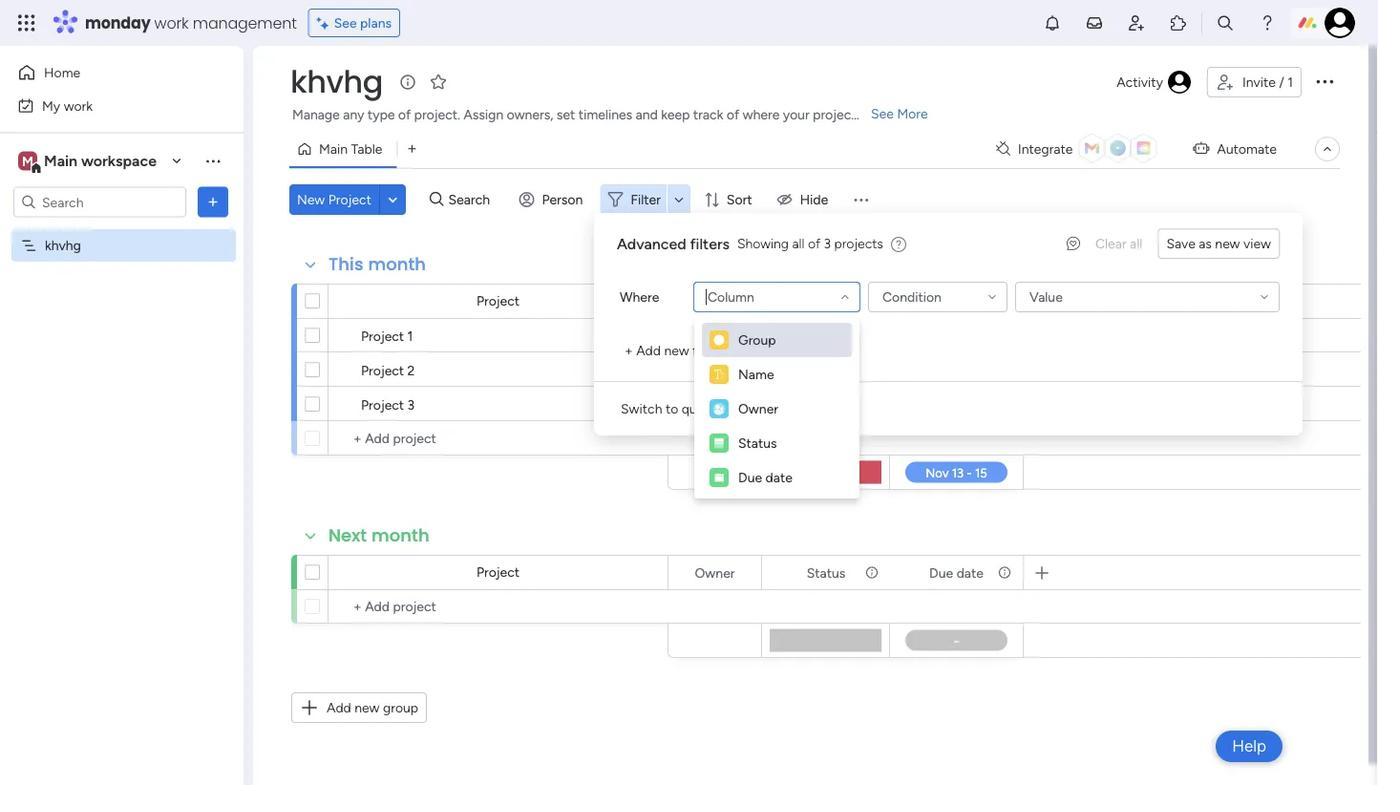 Task type: locate. For each thing, give the bounding box(es) containing it.
invite
[[1243, 74, 1276, 90]]

0 vertical spatial date
[[957, 293, 984, 310]]

project 2
[[361, 362, 415, 378]]

month right the this at the top of page
[[368, 252, 426, 277]]

sort button
[[697, 184, 764, 215]]

1 vertical spatial new
[[664, 343, 690, 359]]

1 up 2
[[408, 328, 413, 344]]

owner
[[695, 293, 735, 310], [739, 401, 779, 417], [695, 565, 735, 581]]

work right monday
[[154, 12, 189, 33]]

add left group
[[327, 700, 351, 716]]

due
[[930, 293, 954, 310], [739, 470, 763, 486], [930, 565, 954, 581]]

add
[[637, 343, 661, 359], [327, 700, 351, 716]]

0 horizontal spatial khvhg
[[45, 237, 81, 254]]

on
[[839, 328, 854, 344]]

0 vertical spatial khvhg
[[290, 61, 383, 103]]

1 horizontal spatial 1
[[1288, 74, 1294, 90]]

1 vertical spatial status field
[[802, 562, 851, 583]]

done
[[810, 362, 842, 378]]

1 horizontal spatial new
[[664, 343, 690, 359]]

owners,
[[507, 107, 554, 123]]

add view image
[[408, 142, 416, 156]]

month for next month
[[372, 524, 430, 548]]

due down switch to quick filters
[[739, 470, 763, 486]]

group
[[739, 332, 776, 348]]

nov
[[940, 360, 963, 375]]

column
[[708, 289, 755, 305]]

advanced
[[617, 235, 687, 253]]

more
[[898, 106, 928, 122]]

0 vertical spatial month
[[368, 252, 426, 277]]

1 vertical spatial see
[[871, 106, 894, 122]]

0 vertical spatial owner field
[[690, 291, 740, 312]]

timelines
[[579, 107, 633, 123]]

work right my on the left of page
[[64, 97, 93, 114]]

month
[[368, 252, 426, 277], [372, 524, 430, 548]]

2 all from the left
[[1130, 236, 1143, 252]]

0 horizontal spatial 1
[[408, 328, 413, 344]]

next
[[329, 524, 367, 548]]

activity button
[[1110, 67, 1200, 97]]

main right workspace image on the top of page
[[44, 152, 77, 170]]

main inside button
[[319, 141, 348, 157]]

filters down sort popup button
[[690, 235, 730, 253]]

where
[[620, 289, 660, 305]]

hide button
[[770, 184, 840, 215]]

3 down 2
[[408, 397, 415, 413]]

filter
[[693, 343, 721, 359]]

new project button
[[290, 184, 379, 215]]

project
[[328, 192, 372, 208], [477, 293, 520, 309], [361, 328, 404, 344], [361, 362, 404, 378], [361, 397, 404, 413], [477, 564, 520, 580]]

my work button
[[11, 90, 205, 121]]

add right +
[[637, 343, 661, 359]]

main workspace
[[44, 152, 157, 170]]

home button
[[11, 57, 205, 88]]

0 vertical spatial work
[[154, 12, 189, 33]]

khvhg list box
[[0, 226, 244, 520]]

of right the type
[[398, 107, 411, 123]]

0 horizontal spatial of
[[398, 107, 411, 123]]

khvhg
[[290, 61, 383, 103], [45, 237, 81, 254]]

main for main workspace
[[44, 152, 77, 170]]

hide
[[800, 192, 829, 208]]

0 vertical spatial 1
[[1288, 74, 1294, 90]]

2 horizontal spatial of
[[808, 236, 821, 252]]

14
[[967, 360, 979, 375]]

1 vertical spatial work
[[64, 97, 93, 114]]

see
[[334, 15, 357, 31], [871, 106, 894, 122]]

1 owner field from the top
[[690, 291, 740, 312]]

help
[[1233, 737, 1267, 756]]

invite members image
[[1128, 13, 1147, 32]]

of down hide in the top right of the page
[[808, 236, 821, 252]]

1 vertical spatial month
[[372, 524, 430, 548]]

all right clear
[[1130, 236, 1143, 252]]

due left column information icon
[[930, 565, 954, 581]]

see inside "link"
[[871, 106, 894, 122]]

2 vertical spatial due
[[930, 565, 954, 581]]

0 vertical spatial status field
[[802, 291, 851, 312]]

option
[[0, 228, 244, 232]]

my
[[42, 97, 60, 114]]

0 vertical spatial add
[[637, 343, 661, 359]]

due for first due date field from the top
[[930, 293, 954, 310]]

3 left projects
[[824, 236, 831, 252]]

0 vertical spatial filters
[[690, 235, 730, 253]]

quick
[[682, 401, 714, 417]]

2 vertical spatial due date
[[930, 565, 984, 581]]

1 vertical spatial owner field
[[690, 562, 740, 583]]

switch
[[621, 401, 663, 417]]

1 vertical spatial date
[[766, 470, 793, 486]]

0 vertical spatial 3
[[824, 236, 831, 252]]

learn more image
[[891, 236, 907, 254]]

person
[[542, 192, 583, 208]]

due for 2nd due date field from the top of the page
[[930, 565, 954, 581]]

Due date field
[[925, 291, 989, 312], [925, 562, 989, 583]]

main
[[319, 141, 348, 157], [44, 152, 77, 170]]

due date for 2nd due date field from the top of the page
[[930, 565, 984, 581]]

due up nov
[[930, 293, 954, 310]]

0 vertical spatial due
[[930, 293, 954, 310]]

0 horizontal spatial see
[[334, 15, 357, 31]]

Search in workspace field
[[40, 191, 160, 213]]

1 horizontal spatial all
[[1130, 236, 1143, 252]]

0 horizontal spatial work
[[64, 97, 93, 114]]

add new group button
[[291, 693, 427, 723]]

arrow down image
[[668, 188, 691, 211]]

2 due date field from the top
[[925, 562, 989, 583]]

column information image
[[865, 294, 880, 309], [998, 294, 1013, 309], [865, 565, 880, 580]]

1 vertical spatial khvhg
[[45, 237, 81, 254]]

0 horizontal spatial add
[[327, 700, 351, 716]]

1 vertical spatial 3
[[408, 397, 415, 413]]

1 horizontal spatial khvhg
[[290, 61, 383, 103]]

see left plans
[[334, 15, 357, 31]]

see more link
[[870, 104, 930, 123]]

/
[[1280, 74, 1285, 90]]

1 vertical spatial 1
[[408, 328, 413, 344]]

1 right /
[[1288, 74, 1294, 90]]

date for first due date field from the top
[[957, 293, 984, 310]]

help image
[[1258, 13, 1278, 32]]

see inside button
[[334, 15, 357, 31]]

0 vertical spatial due date
[[930, 293, 984, 310]]

project 1
[[361, 328, 413, 344]]

month for this month
[[368, 252, 426, 277]]

khvhg inside list box
[[45, 237, 81, 254]]

filter button
[[600, 184, 691, 215]]

keep
[[661, 107, 690, 123]]

clear
[[1096, 236, 1127, 252]]

v2 done deadline image
[[897, 361, 913, 379]]

+ add new filter button
[[617, 335, 728, 366]]

of right track
[[727, 107, 740, 123]]

work for monday
[[154, 12, 189, 33]]

khvhg up the any
[[290, 61, 383, 103]]

manage
[[292, 107, 340, 123]]

1 horizontal spatial work
[[154, 12, 189, 33]]

assign
[[464, 107, 504, 123]]

date
[[957, 293, 984, 310], [766, 470, 793, 486], [957, 565, 984, 581]]

1 vertical spatial filters
[[717, 401, 751, 417]]

1 vertical spatial due
[[739, 470, 763, 486]]

view
[[1244, 236, 1272, 252]]

see for see more
[[871, 106, 894, 122]]

new left filter
[[664, 343, 690, 359]]

of inside advanced filters showing all of 3 projects
[[808, 236, 821, 252]]

workspace
[[81, 152, 157, 170]]

1 horizontal spatial of
[[727, 107, 740, 123]]

filters
[[690, 235, 730, 253], [717, 401, 751, 417]]

0 horizontal spatial new
[[355, 700, 380, 716]]

new right as
[[1216, 236, 1241, 252]]

2 vertical spatial date
[[957, 565, 984, 581]]

main table
[[319, 141, 383, 157]]

1 all from the left
[[793, 236, 805, 252]]

0 vertical spatial new
[[1216, 236, 1241, 252]]

filter
[[631, 192, 661, 208]]

1 horizontal spatial main
[[319, 141, 348, 157]]

This month field
[[324, 252, 431, 277]]

1 horizontal spatial add
[[637, 343, 661, 359]]

Status field
[[802, 291, 851, 312], [802, 562, 851, 583]]

0 horizontal spatial all
[[793, 236, 805, 252]]

of
[[398, 107, 411, 123], [727, 107, 740, 123], [808, 236, 821, 252]]

clear all
[[1096, 236, 1143, 252]]

workspace selection element
[[18, 150, 160, 174]]

filters right quick
[[717, 401, 751, 417]]

due date field left column information icon
[[925, 562, 989, 583]]

month right next
[[372, 524, 430, 548]]

see left more
[[871, 106, 894, 122]]

0 horizontal spatial main
[[44, 152, 77, 170]]

due date
[[930, 293, 984, 310], [739, 470, 793, 486], [930, 565, 984, 581]]

1 vertical spatial due date field
[[925, 562, 989, 583]]

khvhg down search in workspace field at the left of the page
[[45, 237, 81, 254]]

project inside button
[[328, 192, 372, 208]]

main inside workspace selection element
[[44, 152, 77, 170]]

workspace image
[[18, 150, 37, 172]]

options image
[[204, 193, 223, 212]]

new left group
[[355, 700, 380, 716]]

2 horizontal spatial new
[[1216, 236, 1241, 252]]

1
[[1288, 74, 1294, 90], [408, 328, 413, 344]]

work inside button
[[64, 97, 93, 114]]

Owner field
[[690, 291, 740, 312], [690, 562, 740, 583]]

1 inside the invite / 1 "button"
[[1288, 74, 1294, 90]]

autopilot image
[[1194, 136, 1210, 160]]

1 horizontal spatial see
[[871, 106, 894, 122]]

search everything image
[[1216, 13, 1236, 32]]

work
[[154, 12, 189, 33], [64, 97, 93, 114]]

save as new view button
[[1158, 228, 1280, 259]]

inbox image
[[1086, 13, 1105, 32]]

new
[[1216, 236, 1241, 252], [664, 343, 690, 359], [355, 700, 380, 716]]

0 vertical spatial due date field
[[925, 291, 989, 312]]

add new group
[[327, 700, 419, 716]]

options image
[[1314, 70, 1337, 92]]

0 vertical spatial see
[[334, 15, 357, 31]]

new for filter
[[664, 343, 690, 359]]

main left table
[[319, 141, 348, 157]]

due date field up nov 14
[[925, 291, 989, 312]]

due date for first due date field from the top
[[930, 293, 984, 310]]

2 status field from the top
[[802, 562, 851, 583]]

all right showing
[[793, 236, 805, 252]]

1 horizontal spatial 3
[[824, 236, 831, 252]]

3
[[824, 236, 831, 252], [408, 397, 415, 413]]

all
[[793, 236, 805, 252], [1130, 236, 1143, 252]]

Next month field
[[324, 524, 434, 548]]

type
[[368, 107, 395, 123]]



Task type: describe. For each thing, give the bounding box(es) containing it.
monday work management
[[85, 12, 297, 33]]

integrate
[[1019, 141, 1073, 157]]

showing
[[738, 236, 789, 252]]

where
[[743, 107, 780, 123]]

see more
[[871, 106, 928, 122]]

2 vertical spatial status
[[807, 565, 846, 581]]

collapse board header image
[[1321, 141, 1336, 157]]

column information image for due date
[[998, 294, 1013, 309]]

manage any type of project. assign owners, set timelines and keep track of where your project stands.
[[292, 107, 902, 123]]

khvhg field
[[286, 61, 388, 103]]

2
[[408, 362, 415, 378]]

+ Add project text field
[[338, 427, 659, 450]]

working on it
[[786, 328, 866, 344]]

new for view
[[1216, 236, 1241, 252]]

clear all button
[[1088, 228, 1151, 259]]

save
[[1167, 236, 1196, 252]]

1 status field from the top
[[802, 291, 851, 312]]

angle down image
[[388, 193, 398, 207]]

working
[[786, 328, 836, 344]]

work for my
[[64, 97, 93, 114]]

it
[[858, 328, 866, 344]]

column information image for status
[[865, 294, 880, 309]]

your
[[783, 107, 810, 123]]

new project
[[297, 192, 372, 208]]

as
[[1199, 236, 1212, 252]]

any
[[343, 107, 365, 123]]

see for see plans
[[334, 15, 357, 31]]

column information image
[[998, 565, 1013, 580]]

table
[[351, 141, 383, 157]]

projects
[[835, 236, 884, 252]]

add to favorites image
[[429, 72, 448, 91]]

show board description image
[[396, 73, 419, 92]]

invite / 1
[[1243, 74, 1294, 90]]

help button
[[1217, 731, 1283, 763]]

menu image
[[852, 190, 871, 209]]

date for 2nd due date field from the top of the page
[[957, 565, 984, 581]]

1 vertical spatial status
[[739, 435, 777, 451]]

0 vertical spatial owner
[[695, 293, 735, 310]]

0 horizontal spatial 3
[[408, 397, 415, 413]]

all inside button
[[1130, 236, 1143, 252]]

all inside advanced filters showing all of 3 projects
[[793, 236, 805, 252]]

next month
[[329, 524, 430, 548]]

management
[[193, 12, 297, 33]]

new
[[297, 192, 325, 208]]

2 owner field from the top
[[690, 562, 740, 583]]

and
[[636, 107, 658, 123]]

main for main table
[[319, 141, 348, 157]]

advanced filters showing all of 3 projects
[[617, 235, 884, 253]]

person button
[[512, 184, 595, 215]]

notifications image
[[1043, 13, 1063, 32]]

gary orlando image
[[1325, 8, 1356, 38]]

project
[[813, 107, 857, 123]]

+ Add project text field
[[338, 595, 659, 618]]

1 vertical spatial owner
[[739, 401, 779, 417]]

project 3
[[361, 397, 415, 413]]

track
[[694, 107, 724, 123]]

this
[[329, 252, 364, 277]]

3 inside advanced filters showing all of 3 projects
[[824, 236, 831, 252]]

monday
[[85, 12, 151, 33]]

2 vertical spatial new
[[355, 700, 380, 716]]

+
[[625, 343, 633, 359]]

Search field
[[444, 186, 501, 213]]

v2 user feedback image
[[1067, 234, 1081, 254]]

set
[[557, 107, 576, 123]]

workspace options image
[[204, 151, 223, 170]]

to
[[666, 401, 679, 417]]

condition
[[883, 289, 942, 305]]

activity
[[1117, 74, 1164, 90]]

main table button
[[290, 134, 397, 164]]

nov 14
[[940, 360, 979, 375]]

home
[[44, 64, 80, 81]]

switch to quick filters button
[[613, 394, 759, 424]]

dapulse integrations image
[[997, 142, 1011, 156]]

group
[[383, 700, 419, 716]]

select product image
[[17, 13, 36, 32]]

see plans
[[334, 15, 392, 31]]

+ add new filter
[[625, 343, 721, 359]]

project.
[[414, 107, 461, 123]]

0 vertical spatial status
[[807, 293, 846, 310]]

plans
[[360, 15, 392, 31]]

see plans button
[[308, 9, 401, 37]]

invite / 1 button
[[1208, 67, 1302, 97]]

save as new view
[[1167, 236, 1272, 252]]

switch to quick filters
[[621, 401, 751, 417]]

2 vertical spatial owner
[[695, 565, 735, 581]]

stands.
[[860, 107, 902, 123]]

value
[[1030, 289, 1063, 305]]

my work
[[42, 97, 93, 114]]

name
[[739, 366, 775, 383]]

1 vertical spatial add
[[327, 700, 351, 716]]

m
[[22, 153, 33, 169]]

apps image
[[1170, 13, 1189, 32]]

1 due date field from the top
[[925, 291, 989, 312]]

sort
[[727, 192, 753, 208]]

v2 search image
[[430, 189, 444, 210]]

this month
[[329, 252, 426, 277]]

1 vertical spatial due date
[[739, 470, 793, 486]]

filters inside button
[[717, 401, 751, 417]]



Task type: vqa. For each thing, say whether or not it's contained in the screenshot.
dates
no



